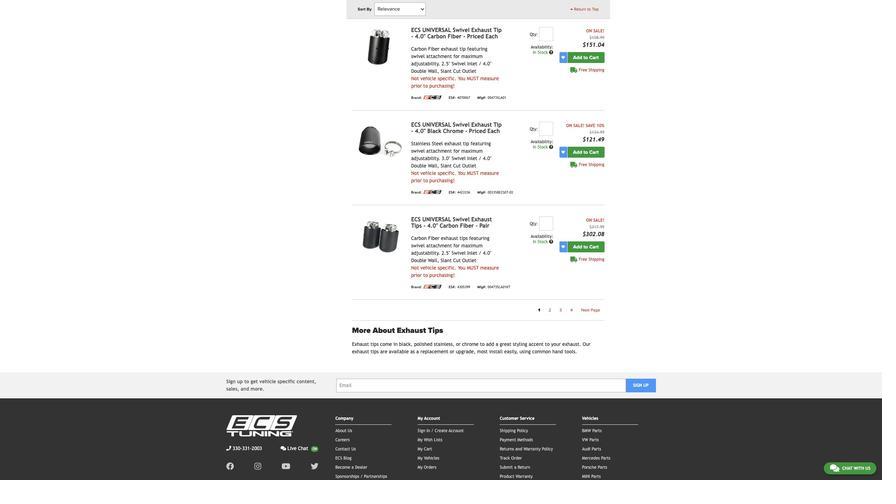 Task type: locate. For each thing, give the bounding box(es) containing it.
mercedes
[[582, 456, 600, 461]]

wall, inside carbon fiber exhaust tips featuring swivel attachment for maximum adjustability. 2.5" swivel inlet / 4.0" double wall, slant cut outlet not vehicle specific. you must measure prior to purchasing!
[[428, 258, 439, 263]]

or
[[456, 342, 461, 347], [450, 349, 454, 355]]

5 my from the top
[[418, 465, 423, 470]]

2 for from the top
[[453, 148, 460, 154]]

2 horizontal spatial sign
[[633, 383, 642, 388]]

1 vertical spatial question circle image
[[549, 145, 553, 149]]

for inside carbon fiber exhaust tips featuring swivel attachment for maximum adjustability. 2.5" swivel inlet / 4.0" double wall, slant cut outlet not vehicle specific. you must measure prior to purchasing!
[[453, 243, 460, 249]]

2 my from the top
[[418, 438, 423, 443]]

live
[[288, 446, 297, 451]]

add
[[486, 342, 494, 347]]

qty: for ecs universal swivel exhaust tip - 4.0" black chrome - priced each
[[530, 127, 538, 132]]

2 vertical spatial prior
[[411, 272, 422, 278]]

1 vertical spatial and
[[515, 447, 522, 452]]

warranty down methods
[[524, 447, 541, 452]]

1 2.5" from the top
[[442, 61, 450, 66]]

2 free shipping from the top
[[579, 162, 604, 167]]

my orders link
[[418, 465, 436, 470]]

more.
[[251, 386, 264, 392]]

cut inside stainless steel exhaust tip featuring swivel attachment for maximum adjustability. 3.0" swivel inlet / 4.0" double wall, slant cut outlet not vehicle specific. you must measure prior to purchasing!
[[453, 163, 461, 169]]

1 vertical spatial policy
[[542, 447, 553, 452]]

my up my wish lists
[[418, 416, 423, 421]]

0 vertical spatial question circle image
[[549, 50, 553, 54]]

us up careers link
[[348, 429, 352, 433]]

prior inside stainless steel exhaust tip featuring swivel attachment for maximum adjustability. 3.0" swivel inlet / 4.0" double wall, slant cut outlet not vehicle specific. you must measure prior to purchasing!
[[411, 178, 422, 183]]

mfg#: 003358ecs07-02
[[477, 191, 513, 195]]

on for $151.04
[[586, 28, 592, 33]]

specific. down 3.0"
[[438, 170, 456, 176]]

account up sign in / create account
[[424, 416, 440, 421]]

3 attachment from the top
[[426, 243, 452, 249]]

on up $317.99
[[586, 218, 592, 223]]

1 you from the top
[[458, 76, 465, 81]]

exhaust for ecs universal swivel exhaust tip - 4.0" black chrome - priced each
[[444, 141, 462, 146]]

2 swivel from the top
[[411, 148, 425, 154]]

purchasing! for ecs universal swivel exhaust tips - 4.0" carbon fiber - pair
[[429, 272, 455, 278]]

tips down the ecs universal swivel exhaust tips - 4.0" carbon fiber - pair
[[460, 235, 468, 241]]

0 vertical spatial in stock
[[533, 50, 549, 55]]

question circle image for $121.49
[[549, 145, 553, 149]]

maximum down "ecs universal swivel exhaust tip - 4.0" carbon fiber - priced each" "link"
[[461, 53, 483, 59]]

vehicles up orders
[[424, 456, 439, 461]]

live chat link
[[281, 445, 318, 452]]

1 vertical spatial must
[[467, 170, 479, 176]]

for inside stainless steel exhaust tip featuring swivel attachment for maximum adjustability. 3.0" swivel inlet / 4.0" double wall, slant cut outlet not vehicle specific. you must measure prior to purchasing!
[[453, 148, 460, 154]]

instagram logo image
[[254, 463, 261, 470]]

2 2.5" from the top
[[442, 250, 450, 256]]

carbon inside carbon fiber exhaust tip featuring swivel attachment for maximum adjustability. 2.5" swivel inlet / 4.0" double wall, slant cut outlet not vehicle specific. you must measure prior to purchasing!
[[411, 46, 427, 52]]

measure inside stainless steel exhaust tip featuring swivel attachment for maximum adjustability. 3.0" swivel inlet / 4.0" double wall, slant cut outlet not vehicle specific. you must measure prior to purchasing!
[[480, 170, 499, 176]]

maximum down pair
[[461, 243, 483, 249]]

2.5" inside carbon fiber exhaust tip featuring swivel attachment for maximum adjustability. 2.5" swivel inlet / 4.0" double wall, slant cut outlet not vehicle specific. you must measure prior to purchasing!
[[442, 61, 450, 66]]

02
[[509, 191, 513, 195]]

and
[[241, 386, 249, 392], [515, 447, 522, 452]]

/ for ecs universal swivel exhaust tip - 4.0" carbon fiber - priced each
[[479, 61, 481, 66]]

cut inside carbon fiber exhaust tips featuring swivel attachment for maximum adjustability. 2.5" swivel inlet / 4.0" double wall, slant cut outlet not vehicle specific. you must measure prior to purchasing!
[[453, 258, 461, 263]]

sign inside sign up to get vehicle specific content, sales, and more.
[[226, 379, 236, 385]]

brand: for ecs universal swivel exhaust tip - 4.0" carbon fiber - priced each
[[411, 96, 422, 100]]

0 vertical spatial add to wish list image
[[561, 56, 565, 59]]

3 swivel from the top
[[411, 243, 425, 249]]

each
[[486, 33, 498, 40], [487, 128, 500, 134]]

to inside stainless steel exhaust tip featuring swivel attachment for maximum adjustability. 3.0" swivel inlet / 4.0" double wall, slant cut outlet not vehicle specific. you must measure prior to purchasing!
[[423, 178, 428, 183]]

double for ecs universal swivel exhaust tip - 4.0" black chrome - priced each
[[411, 163, 426, 169]]

question circle image for $151.04
[[549, 50, 553, 54]]

1 outlet from the top
[[462, 68, 476, 74]]

1 add to cart button from the top
[[567, 52, 604, 63]]

slant inside carbon fiber exhaust tip featuring swivel attachment for maximum adjustability. 2.5" swivel inlet / 4.0" double wall, slant cut outlet not vehicle specific. you must measure prior to purchasing!
[[441, 68, 452, 74]]

1 maximum from the top
[[461, 53, 483, 59]]

1 vertical spatial tip
[[463, 141, 469, 146]]

3 inlet from the top
[[467, 250, 477, 256]]

must up 4423336
[[467, 170, 479, 176]]

1 vertical spatial not
[[411, 170, 419, 176]]

3 slant from the top
[[441, 258, 452, 263]]

cut for ecs universal swivel exhaust tips - 4.0" carbon fiber - pair
[[453, 258, 461, 263]]

vehicle for ecs universal swivel exhaust tip - 4.0" carbon fiber - priced each
[[420, 76, 436, 81]]

featuring for ecs universal swivel exhaust tip - 4.0" carbon fiber - priced each
[[467, 46, 487, 52]]

0 vertical spatial priced
[[467, 33, 484, 40]]

2 wall, from the top
[[428, 163, 439, 169]]

3 brand: from the top
[[411, 191, 422, 195]]

4 link
[[566, 306, 577, 315]]

add to cart button for $151.04
[[567, 52, 604, 63]]

2 availability: from the top
[[531, 139, 553, 144]]

3 add to cart from the top
[[573, 244, 599, 250]]

purchasing! up es#: 4423336 at the top of page
[[429, 178, 455, 183]]

swivel for ecs universal swivel exhaust tip - 4.0" black chrome - priced each
[[411, 148, 425, 154]]

universal
[[422, 27, 451, 33], [422, 121, 451, 128], [422, 216, 451, 223]]

my down my cart 'link'
[[418, 456, 423, 461]]

/ for ecs universal swivel exhaust tip - 4.0" black chrome - priced each
[[479, 156, 481, 161]]

maximum for ecs universal swivel exhaust tip - 4.0" carbon fiber - priced each
[[461, 53, 483, 59]]

you up 4423336
[[458, 170, 465, 176]]

parts right the vw
[[589, 438, 599, 443]]

3 availability: from the top
[[531, 234, 553, 239]]

ecs - corporate logo image left es#: 4305399
[[423, 285, 442, 289]]

1 mfg#: from the top
[[477, 96, 486, 100]]

1 in stock from the top
[[533, 50, 549, 55]]

exhaust inside carbon fiber exhaust tips featuring swivel attachment for maximum adjustability. 2.5" swivel inlet / 4.0" double wall, slant cut outlet not vehicle specific. you must measure prior to purchasing!
[[441, 235, 458, 241]]

3 link
[[555, 306, 566, 315]]

measure inside carbon fiber exhaust tips featuring swivel attachment for maximum adjustability. 2.5" swivel inlet / 4.0" double wall, slant cut outlet not vehicle specific. you must measure prior to purchasing!
[[480, 265, 499, 271]]

2.5" down "ecs universal swivel exhaust tip - 4.0" carbon fiber - priced each" "link"
[[442, 61, 450, 66]]

0 vertical spatial mfg#:
[[477, 96, 486, 100]]

sale! up $158.99
[[593, 28, 604, 33]]

sponsorships / partnerships link
[[335, 474, 387, 479]]

universal inside the ecs universal swivel exhaust tips - 4.0" carbon fiber - pair
[[422, 216, 451, 223]]

submit a return
[[500, 465, 530, 470]]

1 slant from the top
[[441, 68, 452, 74]]

shipping down $302.08
[[589, 257, 604, 262]]

fiber left pair
[[460, 222, 474, 229]]

specific. inside carbon fiber exhaust tip featuring swivel attachment for maximum adjustability. 2.5" swivel inlet / 4.0" double wall, slant cut outlet not vehicle specific. you must measure prior to purchasing!
[[438, 76, 456, 81]]

parts for audi parts
[[592, 447, 601, 452]]

not inside carbon fiber exhaust tip featuring swivel attachment for maximum adjustability. 2.5" swivel inlet / 4.0" double wall, slant cut outlet not vehicle specific. you must measure prior to purchasing!
[[411, 76, 419, 81]]

1 vertical spatial mfg#:
[[477, 191, 486, 195]]

0 vertical spatial policy
[[517, 429, 528, 433]]

/
[[479, 61, 481, 66], [479, 156, 481, 161], [479, 250, 481, 256], [431, 429, 434, 433], [361, 474, 363, 479]]

for down "ecs universal swivel exhaust tip - 4.0" carbon fiber - priced each" "link"
[[453, 53, 460, 59]]

3 maximum from the top
[[461, 243, 483, 249]]

2 cut from the top
[[453, 163, 461, 169]]

2 vertical spatial outlet
[[462, 258, 476, 263]]

0 vertical spatial inlet
[[467, 61, 477, 66]]

0 vertical spatial us
[[348, 429, 352, 433]]

0 vertical spatial qty:
[[530, 32, 538, 37]]

universal for ecs universal swivel exhaust tips - 4.0" carbon fiber - pair
[[422, 216, 451, 223]]

3 for from the top
[[453, 243, 460, 249]]

up for sign up to get vehicle specific content, sales, and more.
[[237, 379, 243, 385]]

exhaust inside "ecs universal swivel exhaust tip - 4.0" carbon fiber - priced each"
[[471, 27, 492, 33]]

return right caret up image
[[574, 7, 586, 12]]

None number field
[[539, 27, 553, 41], [539, 122, 553, 136], [539, 216, 553, 231], [539, 27, 553, 41], [539, 122, 553, 136], [539, 216, 553, 231]]

or up upgrade,
[[456, 342, 461, 347]]

adjustability. for ecs universal swivel exhaust tip - 4.0" black chrome - priced each
[[411, 156, 440, 161]]

1 vertical spatial universal
[[422, 121, 451, 128]]

tip inside stainless steel exhaust tip featuring swivel attachment for maximum adjustability. 3.0" swivel inlet / 4.0" double wall, slant cut outlet not vehicle specific. you must measure prior to purchasing!
[[463, 141, 469, 146]]

mfg#: for ecs universal swivel exhaust tip - 4.0" carbon fiber - priced each
[[477, 96, 486, 100]]

ecs inside ecs universal swivel exhaust tip - 4.0" black chrome - priced each
[[411, 121, 421, 128]]

add to cart button down $151.04
[[567, 52, 604, 63]]

0 horizontal spatial up
[[237, 379, 243, 385]]

account
[[424, 416, 440, 421], [449, 429, 464, 433]]

chrome
[[443, 128, 464, 134]]

on up $158.99
[[586, 28, 592, 33]]

exhaust inside stainless steel exhaust tip featuring swivel attachment for maximum adjustability. 3.0" swivel inlet / 4.0" double wall, slant cut outlet not vehicle specific. you must measure prior to purchasing!
[[444, 141, 462, 146]]

about up the come
[[373, 326, 395, 335]]

1 prior from the top
[[411, 83, 422, 89]]

es#:
[[449, 96, 456, 100], [449, 191, 456, 195], [449, 285, 456, 289]]

sign up button
[[626, 379, 656, 392]]

replacement
[[420, 349, 448, 355]]

you inside carbon fiber exhaust tips featuring swivel attachment for maximum adjustability. 2.5" swivel inlet / 4.0" double wall, slant cut outlet not vehicle specific. you must measure prior to purchasing!
[[458, 265, 465, 271]]

vehicle for ecs universal swivel exhaust tips - 4.0" carbon fiber - pair
[[420, 265, 436, 271]]

3 ecs - corporate logo image from the top
[[423, 285, 442, 289]]

sort by
[[358, 7, 372, 12]]

2 vertical spatial qty:
[[530, 221, 538, 226]]

4.0" inside carbon fiber exhaust tip featuring swivel attachment for maximum adjustability. 2.5" swivel inlet / 4.0" double wall, slant cut outlet not vehicle specific. you must measure prior to purchasing!
[[483, 61, 492, 66]]

purchasing! inside carbon fiber exhaust tip featuring swivel attachment for maximum adjustability. 2.5" swivel inlet / 4.0" double wall, slant cut outlet not vehicle specific. you must measure prior to purchasing!
[[429, 83, 455, 89]]

my for my vehicles
[[418, 456, 423, 461]]

about
[[373, 326, 395, 335], [335, 429, 346, 433]]

cut up es#: 4423336 at the top of page
[[453, 163, 461, 169]]

double for ecs universal swivel exhaust tips - 4.0" carbon fiber - pair
[[411, 258, 426, 263]]

cart down $121.49
[[589, 149, 599, 155]]

1 swivel from the top
[[411, 53, 425, 59]]

my cart
[[418, 447, 432, 452]]

outlet up 4070067 at the top right of page
[[462, 68, 476, 74]]

004735la01
[[488, 96, 506, 100]]

1 horizontal spatial chat
[[842, 466, 853, 471]]

2 vertical spatial for
[[453, 243, 460, 249]]

sign inside button
[[633, 383, 642, 388]]

add to cart down $302.08
[[573, 244, 599, 250]]

1 vertical spatial inlet
[[467, 156, 477, 161]]

1 vertical spatial cut
[[453, 163, 461, 169]]

universal for ecs universal swivel exhaust tip - 4.0" black chrome - priced each
[[422, 121, 451, 128]]

tip down "ecs universal swivel exhaust tip - 4.0" carbon fiber - priced each"
[[460, 46, 466, 52]]

1 vertical spatial or
[[450, 349, 454, 355]]

my left orders
[[418, 465, 423, 470]]

universal down es#: 4423336 at the top of page
[[422, 216, 451, 223]]

specific. for ecs universal swivel exhaust tip - 4.0" black chrome - priced each
[[438, 170, 456, 176]]

2 mfg#: from the top
[[477, 191, 486, 195]]

2 specific. from the top
[[438, 170, 456, 176]]

1 availability: from the top
[[531, 45, 553, 50]]

0 vertical spatial not
[[411, 76, 419, 81]]

up inside button
[[643, 383, 649, 388]]

must inside stainless steel exhaust tip featuring swivel attachment for maximum adjustability. 3.0" swivel inlet / 4.0" double wall, slant cut outlet not vehicle specific. you must measure prior to purchasing!
[[467, 170, 479, 176]]

fiber up carbon fiber exhaust tip featuring swivel attachment for maximum adjustability. 2.5" swivel inlet / 4.0" double wall, slant cut outlet not vehicle specific. you must measure prior to purchasing!
[[448, 33, 462, 40]]

priced for fiber
[[467, 33, 484, 40]]

1 vertical spatial about
[[335, 429, 346, 433]]

specific. inside carbon fiber exhaust tips featuring swivel attachment for maximum adjustability. 2.5" swivel inlet / 4.0" double wall, slant cut outlet not vehicle specific. you must measure prior to purchasing!
[[438, 265, 456, 271]]

attachment for ecs universal swivel exhaust tip - 4.0" black chrome - priced each
[[426, 148, 452, 154]]

featuring inside carbon fiber exhaust tips featuring swivel attachment for maximum adjustability. 2.5" swivel inlet / 4.0" double wall, slant cut outlet not vehicle specific. you must measure prior to purchasing!
[[469, 235, 489, 241]]

exhaust for ecs universal swivel exhaust tip - 4.0" carbon fiber - priced each
[[471, 27, 492, 33]]

for inside carbon fiber exhaust tip featuring swivel attachment for maximum adjustability. 2.5" swivel inlet / 4.0" double wall, slant cut outlet not vehicle specific. you must measure prior to purchasing!
[[453, 53, 460, 59]]

tip inside "ecs universal swivel exhaust tip - 4.0" carbon fiber - priced each"
[[494, 27, 502, 33]]

2 vertical spatial free shipping
[[579, 257, 604, 262]]

0 vertical spatial prior
[[411, 83, 422, 89]]

sale! for $151.04
[[593, 28, 604, 33]]

0 vertical spatial add to cart button
[[567, 52, 604, 63]]

1 brand: from the top
[[411, 1, 422, 5]]

3 adjustability. from the top
[[411, 250, 440, 256]]

not inside carbon fiber exhaust tips featuring swivel attachment for maximum adjustability. 2.5" swivel inlet / 4.0" double wall, slant cut outlet not vehicle specific. you must measure prior to purchasing!
[[411, 265, 419, 271]]

prior inside carbon fiber exhaust tip featuring swivel attachment for maximum adjustability. 2.5" swivel inlet / 4.0" double wall, slant cut outlet not vehicle specific. you must measure prior to purchasing!
[[411, 83, 422, 89]]

1 horizontal spatial about
[[373, 326, 395, 335]]

1 vertical spatial return
[[518, 465, 530, 470]]

3 stock from the top
[[538, 239, 548, 244]]

2 you from the top
[[458, 170, 465, 176]]

ecs - corporate logo image for ecs universal swivel exhaust tip - 4.0" carbon fiber - priced each
[[423, 95, 442, 99]]

3 must from the top
[[467, 265, 479, 271]]

0 vertical spatial add
[[573, 54, 582, 60]]

measure up mfg#: 003358ecs07-02
[[480, 170, 499, 176]]

2 slant from the top
[[441, 163, 452, 169]]

ecs universal swivel exhaust tips - 4.0" carbon fiber - pair link
[[411, 216, 492, 229]]

attachment down the ecs universal swivel exhaust tips - 4.0" carbon fiber - pair
[[426, 243, 452, 249]]

double inside carbon fiber exhaust tips featuring swivel attachment for maximum adjustability. 2.5" swivel inlet / 4.0" double wall, slant cut outlet not vehicle specific. you must measure prior to purchasing!
[[411, 258, 426, 263]]

you inside carbon fiber exhaust tip featuring swivel attachment for maximum adjustability. 2.5" swivel inlet / 4.0" double wall, slant cut outlet not vehicle specific. you must measure prior to purchasing!
[[458, 76, 465, 81]]

1 vertical spatial for
[[453, 148, 460, 154]]

my for my cart
[[418, 447, 423, 452]]

mercedes parts
[[582, 456, 610, 461]]

1 horizontal spatial account
[[449, 429, 464, 433]]

3 question circle image from the top
[[549, 240, 553, 244]]

3 specific. from the top
[[438, 265, 456, 271]]

3 outlet from the top
[[462, 258, 476, 263]]

contact us
[[335, 447, 356, 452]]

vehicle inside carbon fiber exhaust tips featuring swivel attachment for maximum adjustability. 2.5" swivel inlet / 4.0" double wall, slant cut outlet not vehicle specific. you must measure prior to purchasing!
[[420, 265, 436, 271]]

2 qty: from the top
[[530, 127, 538, 132]]

3 prior from the top
[[411, 272, 422, 278]]

swivel
[[411, 53, 425, 59], [411, 148, 425, 154], [411, 243, 425, 249]]

adjustability. inside carbon fiber exhaust tip featuring swivel attachment for maximum adjustability. 2.5" swivel inlet / 4.0" double wall, slant cut outlet not vehicle specific. you must measure prior to purchasing!
[[411, 61, 440, 66]]

swivel inside carbon fiber exhaust tip featuring swivel attachment for maximum adjustability. 2.5" swivel inlet / 4.0" double wall, slant cut outlet not vehicle specific. you must measure prior to purchasing!
[[452, 61, 466, 66]]

by
[[367, 7, 372, 12]]

outlet up 4423336
[[462, 163, 476, 169]]

1 vertical spatial free shipping
[[579, 162, 604, 167]]

2 vertical spatial double
[[411, 258, 426, 263]]

tip for fiber
[[460, 46, 466, 52]]

sale! inside on sale! $158.99 $151.04
[[593, 28, 604, 33]]

cut inside carbon fiber exhaust tip featuring swivel attachment for maximum adjustability. 2.5" swivel inlet / 4.0" double wall, slant cut outlet not vehicle specific. you must measure prior to purchasing!
[[453, 68, 461, 74]]

1 attachment from the top
[[426, 53, 452, 59]]

you for ecs universal swivel exhaust tip - 4.0" black chrome - priced each
[[458, 170, 465, 176]]

0 vertical spatial sale!
[[593, 28, 604, 33]]

slant down 3.0"
[[441, 163, 452, 169]]

add to cart for $151.04
[[573, 54, 599, 60]]

more
[[352, 326, 371, 335]]

2 free from the top
[[579, 162, 587, 167]]

swivel inside carbon fiber exhaust tips featuring swivel attachment for maximum adjustability. 2.5" swivel inlet / 4.0" double wall, slant cut outlet not vehicle specific. you must measure prior to purchasing!
[[411, 243, 425, 249]]

on inside on sale!                         save 10% $134.99 $121.49
[[566, 123, 572, 128]]

tips left are
[[371, 349, 379, 355]]

2 add to cart from the top
[[573, 149, 599, 155]]

1 purchasing! from the top
[[429, 83, 455, 89]]

exhaust inside exhaust tips come in black, polished stainless, or chrome to add a great styling accent to your exhaust. our exhaust tips are available as a replacement or upgrade, most install easily, using common hand tools.
[[352, 342, 369, 347]]

payment methods link
[[500, 438, 533, 443]]

1 vertical spatial warranty
[[516, 474, 533, 479]]

2 vertical spatial measure
[[480, 265, 499, 271]]

you
[[458, 76, 465, 81], [458, 170, 465, 176], [458, 265, 465, 271]]

purchasing! inside stainless steel exhaust tip featuring swivel attachment for maximum adjustability. 3.0" swivel inlet / 4.0" double wall, slant cut outlet not vehicle specific. you must measure prior to purchasing!
[[429, 178, 455, 183]]

3 es#: from the top
[[449, 285, 456, 289]]

featuring for ecs universal swivel exhaust tip - 4.0" black chrome - priced each
[[471, 141, 491, 146]]

2 vertical spatial cut
[[453, 258, 461, 263]]

2 universal from the top
[[422, 121, 451, 128]]

sale! up $317.99
[[593, 218, 604, 223]]

attachment down "ecs universal swivel exhaust tip - 4.0" carbon fiber - priced each" "link"
[[426, 53, 452, 59]]

exhaust inside the ecs universal swivel exhaust tips - 4.0" carbon fiber - pair
[[471, 216, 492, 223]]

1 question circle image from the top
[[549, 50, 553, 54]]

measure for ecs universal swivel exhaust tip - 4.0" black chrome - priced each
[[480, 170, 499, 176]]

0 vertical spatial vehicles
[[582, 416, 598, 421]]

3 free shipping from the top
[[579, 257, 604, 262]]

fiber down the ecs universal swivel exhaust tips - 4.0" carbon fiber - pair
[[428, 235, 440, 241]]

maximum inside carbon fiber exhaust tips featuring swivel attachment for maximum adjustability. 2.5" swivel inlet / 4.0" double wall, slant cut outlet not vehicle specific. you must measure prior to purchasing!
[[461, 243, 483, 249]]

exhaust for ecs universal swivel exhaust tip - 4.0" carbon fiber - priced each
[[441, 46, 458, 52]]

chat left with
[[842, 466, 853, 471]]

1 ecs - corporate logo image from the top
[[423, 95, 442, 99]]

you up 4305399
[[458, 265, 465, 271]]

must for ecs universal swivel exhaust tip - 4.0" carbon fiber - priced each
[[467, 76, 479, 81]]

universal inside ecs universal swivel exhaust tip - 4.0" black chrome - priced each
[[422, 121, 451, 128]]

fiber inside carbon fiber exhaust tips featuring swivel attachment for maximum adjustability. 2.5" swivel inlet / 4.0" double wall, slant cut outlet not vehicle specific. you must measure prior to purchasing!
[[428, 235, 440, 241]]

inlet for ecs universal swivel exhaust tip - 4.0" carbon fiber - priced each
[[467, 61, 477, 66]]

for for ecs universal swivel exhaust tip - 4.0" carbon fiber - priced each
[[453, 53, 460, 59]]

2.5"
[[442, 61, 450, 66], [442, 250, 450, 256]]

free for $151.04
[[579, 68, 587, 72]]

must inside carbon fiber exhaust tip featuring swivel attachment for maximum adjustability. 2.5" swivel inlet / 4.0" double wall, slant cut outlet not vehicle specific. you must measure prior to purchasing!
[[467, 76, 479, 81]]

3 you from the top
[[458, 265, 465, 271]]

1 vertical spatial slant
[[441, 163, 452, 169]]

vehicle inside sign up to get vehicle specific content, sales, and more.
[[259, 379, 276, 385]]

2 tip from the top
[[494, 121, 502, 128]]

/ inside carbon fiber exhaust tip featuring swivel attachment for maximum adjustability. 2.5" swivel inlet / 4.0" double wall, slant cut outlet not vehicle specific. you must measure prior to purchasing!
[[479, 61, 481, 66]]

tip
[[460, 46, 466, 52], [463, 141, 469, 146]]

1 vertical spatial on
[[566, 123, 572, 128]]

sign for sign up to get vehicle specific content, sales, and more.
[[226, 379, 236, 385]]

parts for mercedes parts
[[601, 456, 610, 461]]

sort
[[358, 7, 366, 12]]

or down stainless,
[[450, 349, 454, 355]]

4070067
[[457, 96, 470, 100]]

2 vertical spatial not
[[411, 265, 419, 271]]

2 brand: from the top
[[411, 96, 422, 100]]

attachment down steel
[[426, 148, 452, 154]]

swivel for ecs universal swivel exhaust tips - 4.0" carbon fiber - pair
[[411, 243, 425, 249]]

swivel inside ecs universal swivel exhaust tip - 4.0" black chrome - priced each
[[453, 121, 470, 128]]

1 vertical spatial priced
[[469, 128, 486, 134]]

ecs for ecs universal swivel exhaust tips - 4.0" carbon fiber - pair
[[411, 216, 421, 223]]

0 horizontal spatial sign
[[226, 379, 236, 385]]

3 qty: from the top
[[530, 221, 538, 226]]

2 vertical spatial free
[[579, 257, 587, 262]]

ecs - corporate logo image left es#: 4070067
[[423, 95, 442, 99]]

slant up es#: 4305399
[[441, 258, 452, 263]]

1 add to wish list image from the top
[[561, 56, 565, 59]]

1 add from the top
[[573, 54, 582, 60]]

1 stock from the top
[[538, 50, 548, 55]]

ecs - corporate logo image left es#: 4423336 at the top of page
[[423, 190, 442, 194]]

inlet inside carbon fiber exhaust tip featuring swivel attachment for maximum adjustability. 2.5" swivel inlet / 4.0" double wall, slant cut outlet not vehicle specific. you must measure prior to purchasing!
[[467, 61, 477, 66]]

must up 4305399
[[467, 265, 479, 271]]

my vehicles link
[[418, 456, 439, 461]]

1 vertical spatial stock
[[538, 145, 548, 150]]

ecs - corporate logo image
[[423, 95, 442, 99], [423, 190, 442, 194], [423, 285, 442, 289]]

1 vertical spatial us
[[351, 447, 356, 452]]

2 es#: from the top
[[449, 191, 456, 195]]

measure up mfg#: 004735la01
[[480, 76, 499, 81]]

vehicle inside stainless steel exhaust tip featuring swivel attachment for maximum adjustability. 3.0" swivel inlet / 4.0" double wall, slant cut outlet not vehicle specific. you must measure prior to purchasing!
[[420, 170, 436, 176]]

my for my wish lists
[[418, 438, 423, 443]]

facebook logo image
[[226, 463, 234, 470]]

warranty down submit a return link
[[516, 474, 533, 479]]

my for my account
[[418, 416, 423, 421]]

es#4070067 - 004735la01 - ecs universal swivel exhaust tip - 4.0" carbon fiber - priced each - carbon fiber exhaust tip featuring swivel attachment for maximum adjustability. 2.5" swivel inlet / 4.0" double wall, slant cut outlet - ecs - audi bmw volkswagen mercedes benz mini porsche image
[[352, 27, 406, 67]]

wall, inside carbon fiber exhaust tip featuring swivel attachment for maximum adjustability. 2.5" swivel inlet / 4.0" double wall, slant cut outlet not vehicle specific. you must measure prior to purchasing!
[[428, 68, 439, 74]]

question circle image for $302.08
[[549, 240, 553, 244]]

1 vertical spatial double
[[411, 163, 426, 169]]

1 vertical spatial add
[[573, 149, 582, 155]]

featuring down "ecs universal swivel exhaust tip - 4.0" carbon fiber - priced each"
[[467, 46, 487, 52]]

chat right live
[[298, 446, 308, 451]]

parts down the mercedes parts link
[[598, 465, 607, 470]]

parts for porsche parts
[[598, 465, 607, 470]]

qty: for ecs universal swivel exhaust tips - 4.0" carbon fiber - pair
[[530, 221, 538, 226]]

measure inside carbon fiber exhaust tip featuring swivel attachment for maximum adjustability. 2.5" swivel inlet / 4.0" double wall, slant cut outlet not vehicle specific. you must measure prior to purchasing!
[[480, 76, 499, 81]]

page
[[591, 308, 600, 313]]

account right create
[[449, 429, 464, 433]]

specific. up es#: 4305399
[[438, 265, 456, 271]]

0 vertical spatial swivel
[[411, 53, 425, 59]]

2 not from the top
[[411, 170, 419, 176]]

1 vertical spatial chat
[[842, 466, 853, 471]]

add
[[573, 54, 582, 60], [573, 149, 582, 155], [573, 244, 582, 250]]

swivel inside stainless steel exhaust tip featuring swivel attachment for maximum adjustability. 3.0" swivel inlet / 4.0" double wall, slant cut outlet not vehicle specific. you must measure prior to purchasing!
[[452, 156, 466, 161]]

3 measure from the top
[[480, 265, 499, 271]]

add to cart button down $121.49
[[567, 147, 604, 158]]

1 vertical spatial measure
[[480, 170, 499, 176]]

0 vertical spatial on
[[586, 28, 592, 33]]

measure for ecs universal swivel exhaust tip - 4.0" carbon fiber - priced each
[[480, 76, 499, 81]]

top
[[592, 7, 599, 12]]

1 vertical spatial wall,
[[428, 163, 439, 169]]

in for ecs universal swivel exhaust tip - 4.0" carbon fiber - priced each
[[533, 50, 536, 55]]

2 vertical spatial question circle image
[[549, 240, 553, 244]]

tips inside the ecs universal swivel exhaust tips - 4.0" carbon fiber - pair
[[411, 222, 422, 229]]

mfg#: left 004735la01
[[477, 96, 486, 100]]

exhaust down "ecs universal swivel exhaust tip - 4.0" carbon fiber - priced each"
[[441, 46, 458, 52]]

3 purchasing! from the top
[[429, 272, 455, 278]]

1 vertical spatial you
[[458, 170, 465, 176]]

purchasing!
[[429, 83, 455, 89], [429, 178, 455, 183], [429, 272, 455, 278]]

cut for ecs universal swivel exhaust tip - 4.0" black chrome - priced each
[[453, 163, 461, 169]]

my up "my vehicles" link
[[418, 447, 423, 452]]

up
[[237, 379, 243, 385], [643, 383, 649, 388]]

0 vertical spatial maximum
[[461, 53, 483, 59]]

1 vertical spatial prior
[[411, 178, 422, 183]]

add to wish list image
[[561, 245, 565, 249]]

twitter logo image
[[311, 463, 318, 470]]

steel
[[432, 141, 443, 146]]

featuring inside stainless steel exhaust tip featuring swivel attachment for maximum adjustability. 3.0" swivel inlet / 4.0" double wall, slant cut outlet not vehicle specific. you must measure prior to purchasing!
[[471, 141, 491, 146]]

fiber down "ecs universal swivel exhaust tip - 4.0" carbon fiber - priced each"
[[428, 46, 440, 52]]

/ inside stainless steel exhaust tip featuring swivel attachment for maximum adjustability. 3.0" swivel inlet / 4.0" double wall, slant cut outlet not vehicle specific. you must measure prior to purchasing!
[[479, 156, 481, 161]]

tip down chrome
[[463, 141, 469, 146]]

3 add to cart button from the top
[[567, 241, 604, 252]]

us right contact in the left of the page
[[351, 447, 356, 452]]

$151.04
[[583, 41, 604, 48]]

3 not from the top
[[411, 265, 419, 271]]

must
[[467, 76, 479, 81], [467, 170, 479, 176], [467, 265, 479, 271]]

2 add to wish list image from the top
[[561, 150, 565, 154]]

in stock for $121.49
[[533, 145, 549, 150]]

3 mfg#: from the top
[[477, 285, 486, 289]]

ecs universal swivel exhaust tip - 4.0" black chrome - priced each
[[411, 121, 502, 134]]

not for ecs universal swivel exhaust tip - 4.0" black chrome - priced each
[[411, 170, 419, 176]]

mfg#: 004735la01kt
[[477, 285, 510, 289]]

3 wall, from the top
[[428, 258, 439, 263]]

free down $121.49
[[579, 162, 587, 167]]

1 es#: from the top
[[449, 96, 456, 100]]

2 vertical spatial purchasing!
[[429, 272, 455, 278]]

parts right bmw at bottom right
[[592, 429, 602, 433]]

3 add from the top
[[573, 244, 582, 250]]

1 for from the top
[[453, 53, 460, 59]]

purchasing! for ecs universal swivel exhaust tip - 4.0" black chrome - priced each
[[429, 178, 455, 183]]

ecs inside the ecs universal swivel exhaust tips - 4.0" carbon fiber - pair
[[411, 216, 421, 223]]

brand: for ecs universal swivel exhaust tips - 4.0" carbon fiber - pair
[[411, 285, 422, 289]]

my for my orders
[[418, 465, 423, 470]]

0 vertical spatial slant
[[441, 68, 452, 74]]

0 vertical spatial cut
[[453, 68, 461, 74]]

attachment inside carbon fiber exhaust tips featuring swivel attachment for maximum adjustability. 2.5" swivel inlet / 4.0" double wall, slant cut outlet not vehicle specific. you must measure prior to purchasing!
[[426, 243, 452, 249]]

next
[[581, 308, 590, 313]]

2 vertical spatial swivel
[[411, 243, 425, 249]]

purchasing! up es#: 4305399
[[429, 272, 455, 278]]

specific. for ecs universal swivel exhaust tips - 4.0" carbon fiber - pair
[[438, 265, 456, 271]]

specific. for ecs universal swivel exhaust tip - 4.0" carbon fiber - priced each
[[438, 76, 456, 81]]

question circle image
[[549, 50, 553, 54], [549, 145, 553, 149], [549, 240, 553, 244]]

es#: 4423336
[[449, 191, 470, 195]]

for down chrome
[[453, 148, 460, 154]]

prior inside carbon fiber exhaust tips featuring swivel attachment for maximum adjustability. 2.5" swivel inlet / 4.0" double wall, slant cut outlet not vehicle specific. you must measure prior to purchasing!
[[411, 272, 422, 278]]

1 inlet from the top
[[467, 61, 477, 66]]

2.5" down the ecs universal swivel exhaust tips - 4.0" carbon fiber - pair
[[442, 250, 450, 256]]

wall, inside stainless steel exhaust tip featuring swivel attachment for maximum adjustability. 3.0" swivel inlet / 4.0" double wall, slant cut outlet not vehicle specific. you must measure prior to purchasing!
[[428, 163, 439, 169]]

mfg#:
[[477, 96, 486, 100], [477, 191, 486, 195], [477, 285, 486, 289]]

chat with us
[[842, 466, 870, 471]]

universal up steel
[[422, 121, 451, 128]]

tips left the come
[[371, 342, 379, 347]]

carbon inside the ecs universal swivel exhaust tips - 4.0" carbon fiber - pair
[[440, 222, 458, 229]]

swivel inside stainless steel exhaust tip featuring swivel attachment for maximum adjustability. 3.0" swivel inlet / 4.0" double wall, slant cut outlet not vehicle specific. you must measure prior to purchasing!
[[411, 148, 425, 154]]

inlet inside stainless steel exhaust tip featuring swivel attachment for maximum adjustability. 3.0" swivel inlet / 4.0" double wall, slant cut outlet not vehicle specific. you must measure prior to purchasing!
[[467, 156, 477, 161]]

3 double from the top
[[411, 258, 426, 263]]

measure for ecs universal swivel exhaust tips - 4.0" carbon fiber - pair
[[480, 265, 499, 271]]

0 vertical spatial tip
[[460, 46, 466, 52]]

0 vertical spatial attachment
[[426, 53, 452, 59]]

sale! inside on sale!                         save 10% $134.99 $121.49
[[573, 123, 585, 128]]

2 double from the top
[[411, 163, 426, 169]]

2 vertical spatial mfg#:
[[477, 285, 486, 289]]

0 vertical spatial outlet
[[462, 68, 476, 74]]

2 vertical spatial add to cart
[[573, 244, 599, 250]]

add to cart button for $302.08
[[567, 241, 604, 252]]

on inside 'on sale! $317.99 $302.08'
[[586, 218, 592, 223]]

maximum down chrome
[[461, 148, 483, 154]]

outlet inside carbon fiber exhaust tips featuring swivel attachment for maximum adjustability. 2.5" swivel inlet / 4.0" double wall, slant cut outlet not vehicle specific. you must measure prior to purchasing!
[[462, 258, 476, 263]]

a right add
[[496, 342, 498, 347]]

outlet inside carbon fiber exhaust tip featuring swivel attachment for maximum adjustability. 2.5" swivel inlet / 4.0" double wall, slant cut outlet not vehicle specific. you must measure prior to purchasing!
[[462, 68, 476, 74]]

2 inlet from the top
[[467, 156, 477, 161]]

track order link
[[500, 456, 522, 461]]

priced inside ecs universal swivel exhaust tip - 4.0" black chrome - priced each
[[469, 128, 486, 134]]

free shipping down $151.04
[[579, 68, 604, 72]]

carbon fiber exhaust tip featuring swivel attachment for maximum adjustability. 2.5" swivel inlet / 4.0" double wall, slant cut outlet not vehicle specific. you must measure prior to purchasing!
[[411, 46, 499, 89]]

1 horizontal spatial policy
[[542, 447, 553, 452]]

wall, for ecs universal swivel exhaust tip - 4.0" carbon fiber - priced each
[[428, 68, 439, 74]]

wall,
[[428, 68, 439, 74], [428, 163, 439, 169], [428, 258, 439, 263]]

return
[[574, 7, 586, 12], [518, 465, 530, 470]]

add to cart button for $121.49
[[567, 147, 604, 158]]

free shipping
[[579, 68, 604, 72], [579, 162, 604, 167], [579, 257, 604, 262]]

4.0" inside "ecs universal swivel exhaust tip - 4.0" carbon fiber - priced each"
[[415, 33, 426, 40]]

4 my from the top
[[418, 456, 423, 461]]

0 vertical spatial wall,
[[428, 68, 439, 74]]

shipping down $121.49
[[589, 162, 604, 167]]

0 vertical spatial free
[[579, 68, 587, 72]]

es#: left 4423336
[[449, 191, 456, 195]]

add to wish list image
[[561, 56, 565, 59], [561, 150, 565, 154]]

1 universal from the top
[[422, 27, 451, 33]]

in stock for $302.08
[[533, 239, 549, 244]]

parts for mini parts
[[591, 474, 601, 479]]

/ inside carbon fiber exhaust tips featuring swivel attachment for maximum adjustability. 2.5" swivel inlet / 4.0" double wall, slant cut outlet not vehicle specific. you must measure prior to purchasing!
[[479, 250, 481, 256]]

1 free shipping from the top
[[579, 68, 604, 72]]

sale! inside 'on sale! $317.99 $302.08'
[[593, 218, 604, 223]]

and up order
[[515, 447, 522, 452]]

0 vertical spatial tip
[[494, 27, 502, 33]]

featuring down ecs universal swivel exhaust tip - 4.0" black chrome - priced each link
[[471, 141, 491, 146]]

es#: 4305399
[[449, 285, 470, 289]]

exhaust down chrome
[[444, 141, 462, 146]]

ecs for ecs universal swivel exhaust tip - 4.0" black chrome - priced each
[[411, 121, 421, 128]]

1 add to cart from the top
[[573, 54, 599, 60]]

cut up es#: 4305399
[[453, 258, 461, 263]]

2 maximum from the top
[[461, 148, 483, 154]]

0 vertical spatial tips
[[411, 222, 422, 229]]

next page link
[[577, 306, 604, 315]]

add to cart button down $302.08
[[567, 241, 604, 252]]

exhaust.
[[562, 342, 581, 347]]

a left 'dealer'
[[352, 465, 354, 470]]

add to cart down $151.04
[[573, 54, 599, 60]]

1 specific. from the top
[[438, 76, 456, 81]]

must for ecs universal swivel exhaust tips - 4.0" carbon fiber - pair
[[467, 265, 479, 271]]

0 horizontal spatial tips
[[411, 222, 422, 229]]

1 must from the top
[[467, 76, 479, 81]]

1 qty: from the top
[[530, 32, 538, 37]]

free shipping down $302.08
[[579, 257, 604, 262]]

2 stock from the top
[[538, 145, 548, 150]]

exhaust
[[441, 46, 458, 52], [444, 141, 462, 146], [441, 235, 458, 241], [352, 349, 369, 355]]

2 vertical spatial universal
[[422, 216, 451, 223]]

1 adjustability. from the top
[[411, 61, 440, 66]]

2 in stock from the top
[[533, 145, 549, 150]]

free down $302.08
[[579, 257, 587, 262]]

chat inside live chat link
[[298, 446, 308, 451]]

tips
[[460, 235, 468, 241], [371, 342, 379, 347], [371, 349, 379, 355]]

featuring down pair
[[469, 235, 489, 241]]

parts down porsche parts
[[591, 474, 601, 479]]

swivel for ecs universal swivel exhaust tip - 4.0" carbon fiber - priced each
[[411, 53, 425, 59]]

in for ecs universal swivel exhaust tips - 4.0" carbon fiber - pair
[[533, 239, 536, 244]]

es#: left 4070067 at the top right of page
[[449, 96, 456, 100]]

1 free from the top
[[579, 68, 587, 72]]

shipping for $121.49
[[589, 162, 604, 167]]

exhaust
[[471, 27, 492, 33], [471, 121, 492, 128], [471, 216, 492, 223], [397, 326, 426, 335], [352, 342, 369, 347]]

swivel inside carbon fiber exhaust tip featuring swivel attachment for maximum adjustability. 2.5" swivel inlet / 4.0" double wall, slant cut outlet not vehicle specific. you must measure prior to purchasing!
[[411, 53, 425, 59]]

free down $151.04
[[579, 68, 587, 72]]

shipping down $151.04
[[589, 68, 604, 72]]

measure
[[480, 76, 499, 81], [480, 170, 499, 176], [480, 265, 499, 271]]

adjustability. for ecs universal swivel exhaust tips - 4.0" carbon fiber - pair
[[411, 250, 440, 256]]

4 brand: from the top
[[411, 285, 422, 289]]

maximum inside stainless steel exhaust tip featuring swivel attachment for maximum adjustability. 3.0" swivel inlet / 4.0" double wall, slant cut outlet not vehicle specific. you must measure prior to purchasing!
[[461, 148, 483, 154]]

mini parts
[[582, 474, 601, 479]]

vw parts
[[582, 438, 599, 443]]

wish
[[424, 438, 433, 443]]

2 adjustability. from the top
[[411, 156, 440, 161]]

each inside "ecs universal swivel exhaust tip - 4.0" carbon fiber - priced each"
[[486, 33, 498, 40]]

your
[[551, 342, 561, 347]]

1 vertical spatial es#:
[[449, 191, 456, 195]]

come
[[380, 342, 392, 347]]

double inside stainless steel exhaust tip featuring swivel attachment for maximum adjustability. 3.0" swivel inlet / 4.0" double wall, slant cut outlet not vehicle specific. you must measure prior to purchasing!
[[411, 163, 426, 169]]

1 double from the top
[[411, 68, 426, 74]]

1 measure from the top
[[480, 76, 499, 81]]

for down the ecs universal swivel exhaust tips - 4.0" carbon fiber - pair
[[453, 243, 460, 249]]

exhaust down the ecs universal swivel exhaust tips - 4.0" carbon fiber - pair
[[441, 235, 458, 241]]

1 vertical spatial attachment
[[426, 148, 452, 154]]

ecs universal swivel exhaust tip - 4.0" carbon fiber - priced each link
[[411, 27, 502, 40]]

outlet for ecs universal swivel exhaust tips - 4.0" carbon fiber - pair
[[462, 258, 476, 263]]

free shipping for $151.04
[[579, 68, 604, 72]]

ecs - corporate logo image for ecs universal swivel exhaust tip - 4.0" black chrome - priced each
[[423, 190, 442, 194]]

3 cut from the top
[[453, 258, 461, 263]]

0 vertical spatial or
[[456, 342, 461, 347]]

2.5" inside carbon fiber exhaust tips featuring swivel attachment for maximum adjustability. 2.5" swivel inlet / 4.0" double wall, slant cut outlet not vehicle specific. you must measure prior to purchasing!
[[442, 250, 450, 256]]

about up careers link
[[335, 429, 346, 433]]

0 vertical spatial specific.
[[438, 76, 456, 81]]

2 must from the top
[[467, 170, 479, 176]]

outlet up 4305399
[[462, 258, 476, 263]]

1 not from the top
[[411, 76, 419, 81]]

vehicles
[[582, 416, 598, 421], [424, 456, 439, 461]]

0 vertical spatial add to cart
[[573, 54, 599, 60]]

cart for $121.49
[[589, 149, 599, 155]]

2 measure from the top
[[480, 170, 499, 176]]

specific. up es#: 4070067
[[438, 76, 456, 81]]

slant inside stainless steel exhaust tip featuring swivel attachment for maximum adjustability. 3.0" swivel inlet / 4.0" double wall, slant cut outlet not vehicle specific. you must measure prior to purchasing!
[[441, 163, 452, 169]]

not
[[411, 76, 419, 81], [411, 170, 419, 176], [411, 265, 419, 271]]

2 vertical spatial inlet
[[467, 250, 477, 256]]

slant inside carbon fiber exhaust tips featuring swivel attachment for maximum adjustability. 2.5" swivel inlet / 4.0" double wall, slant cut outlet not vehicle specific. you must measure prior to purchasing!
[[441, 258, 452, 263]]

swivel inside carbon fiber exhaust tips featuring swivel attachment for maximum adjustability. 2.5" swivel inlet / 4.0" double wall, slant cut outlet not vehicle specific. you must measure prior to purchasing!
[[452, 250, 466, 256]]

outlet inside stainless steel exhaust tip featuring swivel attachment for maximum adjustability. 3.0" swivel inlet / 4.0" double wall, slant cut outlet not vehicle specific. you must measure prior to purchasing!
[[462, 163, 476, 169]]

1 vertical spatial tips
[[371, 342, 379, 347]]

slant up es#: 4070067
[[441, 68, 452, 74]]

1 vertical spatial each
[[487, 128, 500, 134]]

on inside on sale! $158.99 $151.04
[[586, 28, 592, 33]]

1 wall, from the top
[[428, 68, 439, 74]]

stock for $302.08
[[538, 239, 548, 244]]

0 vertical spatial about
[[373, 326, 395, 335]]

1 vertical spatial purchasing!
[[429, 178, 455, 183]]

1 my from the top
[[418, 416, 423, 421]]

3 my from the top
[[418, 447, 423, 452]]

sale!
[[593, 28, 604, 33], [573, 123, 585, 128], [593, 218, 604, 223]]

$158.99
[[590, 35, 604, 40]]

maximum inside carbon fiber exhaust tip featuring swivel attachment for maximum adjustability. 2.5" swivel inlet / 4.0" double wall, slant cut outlet not vehicle specific. you must measure prior to purchasing!
[[461, 53, 483, 59]]

priced inside "ecs universal swivel exhaust tip - 4.0" carbon fiber - priced each"
[[467, 33, 484, 40]]

porsche
[[582, 465, 597, 470]]

slant
[[441, 68, 452, 74], [441, 163, 452, 169], [441, 258, 452, 263]]

on
[[586, 28, 592, 33], [566, 123, 572, 128], [586, 218, 592, 223]]

us for contact us
[[351, 447, 356, 452]]

each inside ecs universal swivel exhaust tip - 4.0" black chrome - priced each
[[487, 128, 500, 134]]

cart down $151.04
[[589, 54, 599, 60]]

1 tip from the top
[[494, 27, 502, 33]]

3 universal from the top
[[422, 216, 451, 223]]

0 vertical spatial free shipping
[[579, 68, 604, 72]]

1 vertical spatial swivel
[[411, 148, 425, 154]]



Task type: describe. For each thing, give the bounding box(es) containing it.
most
[[477, 349, 488, 355]]

careers link
[[335, 438, 350, 443]]

contact us link
[[335, 447, 356, 452]]

available
[[389, 349, 409, 355]]

swivel inside the ecs universal swivel exhaust tips - 4.0" carbon fiber - pair
[[453, 216, 470, 223]]

comments image
[[281, 446, 286, 451]]

get
[[251, 379, 258, 385]]

$302.08
[[583, 231, 604, 238]]

double for ecs universal swivel exhaust tip - 4.0" carbon fiber - priced each
[[411, 68, 426, 74]]

tools.
[[565, 349, 577, 355]]

2 link
[[544, 306, 555, 315]]

easily,
[[504, 349, 518, 355]]

3
[[560, 308, 562, 313]]

blog
[[343, 456, 352, 461]]

1 horizontal spatial and
[[515, 447, 522, 452]]

audi
[[582, 447, 590, 452]]

331-
[[242, 446, 252, 451]]

cart down wish
[[424, 447, 432, 452]]

ecs tuning image
[[226, 416, 297, 437]]

ecs universal swivel exhaust tip - 4.0" carbon fiber - priced each
[[411, 27, 502, 40]]

sponsorships / partnerships
[[335, 474, 387, 479]]

stainless steel exhaust tip featuring swivel attachment for maximum adjustability. 3.0" swivel inlet / 4.0" double wall, slant cut outlet not vehicle specific. you must measure prior to purchasing!
[[411, 141, 499, 183]]

es#4305399 - 004735la01kt - ecs universal swivel exhaust tips - 4.0" carbon fiber - pair - carbon fiber exhaust tips featuring swivel attachment for maximum adjustability. 2.5" swivel inlet / 4.0" double wall, slant cut outlet - ecs - audi bmw volkswagen mercedes benz mini porsche image
[[352, 216, 406, 257]]

sale! for $121.49
[[573, 123, 585, 128]]

sign up
[[633, 383, 649, 388]]

service
[[520, 416, 535, 421]]

my wish lists
[[418, 438, 442, 443]]

my orders
[[418, 465, 436, 470]]

and inside sign up to get vehicle specific content, sales, and more.
[[241, 386, 249, 392]]

caret up image
[[570, 7, 573, 11]]

black
[[427, 128, 441, 134]]

a right as
[[416, 349, 419, 355]]

us inside the chat with us link
[[865, 466, 870, 471]]

free for $302.08
[[579, 257, 587, 262]]

cut for ecs universal swivel exhaust tip - 4.0" carbon fiber - priced each
[[453, 68, 461, 74]]

2.5" for pair
[[442, 250, 450, 256]]

4.0" inside stainless steel exhaust tip featuring swivel attachment for maximum adjustability. 3.0" swivel inlet / 4.0" double wall, slant cut outlet not vehicle specific. you must measure prior to purchasing!
[[483, 156, 492, 161]]

tip for ecs universal swivel exhaust tip - 4.0" black chrome - priced each
[[494, 121, 502, 128]]

returns and warranty policy
[[500, 447, 553, 452]]

wall, for ecs universal swivel exhaust tip - 4.0" black chrome - priced each
[[428, 163, 439, 169]]

become
[[335, 465, 350, 470]]

audi parts link
[[582, 447, 601, 452]]

add to wish list image for $121.49
[[561, 150, 565, 154]]

0 vertical spatial account
[[424, 416, 440, 421]]

youtube logo image
[[282, 463, 290, 470]]

about us link
[[335, 429, 352, 433]]

about us
[[335, 429, 352, 433]]

1 horizontal spatial vehicles
[[582, 416, 598, 421]]

4423336
[[457, 191, 470, 195]]

not for ecs universal swivel exhaust tips - 4.0" carbon fiber - pair
[[411, 265, 419, 271]]

2 vertical spatial tips
[[371, 349, 379, 355]]

fiber inside the ecs universal swivel exhaust tips - 4.0" carbon fiber - pair
[[460, 222, 474, 229]]

in stock for $151.04
[[533, 50, 549, 55]]

save
[[586, 123, 595, 128]]

sign in / create account link
[[418, 429, 464, 433]]

1 horizontal spatial tips
[[428, 326, 443, 335]]

4.0" inside ecs universal swivel exhaust tip - 4.0" black chrome - priced each
[[415, 128, 426, 134]]

qty: for ecs universal swivel exhaust tip - 4.0" carbon fiber - priced each
[[530, 32, 538, 37]]

1 vertical spatial vehicles
[[424, 456, 439, 461]]

a right submit
[[514, 465, 516, 470]]

carbon inside carbon fiber exhaust tips featuring swivel attachment for maximum adjustability. 2.5" swivel inlet / 4.0" double wall, slant cut outlet not vehicle specific. you must measure prior to purchasing!
[[411, 235, 427, 241]]

0 horizontal spatial about
[[335, 429, 346, 433]]

audi parts
[[582, 447, 601, 452]]

purchasing! for ecs universal swivel exhaust tip - 4.0" carbon fiber - priced each
[[429, 83, 455, 89]]

4.0" inside the ecs universal swivel exhaust tips - 4.0" carbon fiber - pair
[[427, 222, 438, 229]]

customer
[[500, 416, 519, 421]]

free shipping for $302.08
[[579, 257, 604, 262]]

methods
[[517, 438, 533, 443]]

1 horizontal spatial or
[[456, 342, 461, 347]]

adjustability. for ecs universal swivel exhaust tip - 4.0" carbon fiber - priced each
[[411, 61, 440, 66]]

our
[[583, 342, 591, 347]]

0 horizontal spatial or
[[450, 349, 454, 355]]

shipping for $302.08
[[589, 257, 604, 262]]

paginated product list navigation navigation
[[352, 306, 604, 315]]

order
[[511, 456, 522, 461]]

product
[[500, 474, 514, 479]]

free for $121.49
[[579, 162, 587, 167]]

exhaust inside exhaust tips come in black, polished stainless, or chrome to add a great styling accent to your exhaust. our exhaust tips are available as a replacement or upgrade, most install easily, using common hand tools.
[[352, 349, 369, 355]]

you for ecs universal swivel exhaust tips - 4.0" carbon fiber - pair
[[458, 265, 465, 271]]

stainless
[[411, 141, 430, 146]]

return to top
[[573, 7, 599, 12]]

0 vertical spatial return
[[574, 7, 586, 12]]

my wish lists link
[[418, 438, 442, 443]]

must for ecs universal swivel exhaust tip - 4.0" black chrome - priced each
[[467, 170, 479, 176]]

2003
[[252, 446, 262, 451]]

es#4423336 - 003358ecs07-02 - ecs universal swivel exhaust tip - 4.0" black chrome - priced each - stainless steel exhaust tip featuring swivel attachment for maximum adjustability. 3.0" swivel inlet / 4.0" double wall, slant cut outlet - ecs - audi bmw volkswagen mercedes benz mini porsche image
[[352, 122, 406, 162]]

on sale!                         save 10% $134.99 $121.49
[[566, 123, 604, 143]]

attachment for ecs universal swivel exhaust tip - 4.0" carbon fiber - priced each
[[426, 53, 452, 59]]

0 horizontal spatial return
[[518, 465, 530, 470]]

great
[[500, 342, 511, 347]]

to inside carbon fiber exhaust tip featuring swivel attachment for maximum adjustability. 2.5" swivel inlet / 4.0" double wall, slant cut outlet not vehicle specific. you must measure prior to purchasing!
[[423, 83, 428, 89]]

es#: for ecs universal swivel exhaust tip - 4.0" black chrome - priced each
[[449, 191, 456, 195]]

payment
[[500, 438, 516, 443]]

tips inside carbon fiber exhaust tips featuring swivel attachment for maximum adjustability. 2.5" swivel inlet / 4.0" double wall, slant cut outlet not vehicle specific. you must measure prior to purchasing!
[[460, 235, 468, 241]]

returns and warranty policy link
[[500, 447, 553, 452]]

0 horizontal spatial policy
[[517, 429, 528, 433]]

to inside carbon fiber exhaust tips featuring swivel attachment for maximum adjustability. 2.5" swivel inlet / 4.0" double wall, slant cut outlet not vehicle specific. you must measure prior to purchasing!
[[423, 272, 428, 278]]

company
[[335, 416, 353, 421]]

in for ecs universal swivel exhaust tip - 4.0" black chrome - priced each
[[533, 145, 536, 150]]

stainless,
[[434, 342, 455, 347]]

mfg#: for ecs universal swivel exhaust tips - 4.0" carbon fiber - pair
[[477, 285, 486, 289]]

0 vertical spatial warranty
[[524, 447, 541, 452]]

careers
[[335, 438, 350, 443]]

to inside sign up to get vehicle specific content, sales, and more.
[[244, 379, 249, 385]]

upgrade,
[[456, 349, 476, 355]]

carbon inside "ecs universal swivel exhaust tip - 4.0" carbon fiber - priced each"
[[427, 33, 446, 40]]

/ for ecs universal swivel exhaust tips - 4.0" carbon fiber - pair
[[479, 250, 481, 256]]

add for $151.04
[[573, 54, 582, 60]]

stock for $121.49
[[538, 145, 548, 150]]

track order
[[500, 456, 522, 461]]

slant for ecs universal swivel exhaust tip - 4.0" carbon fiber - priced each
[[441, 68, 452, 74]]

330-
[[233, 446, 242, 451]]

exhaust for ecs universal swivel exhaust tips - 4.0" carbon fiber - pair
[[471, 216, 492, 223]]

with
[[854, 466, 864, 471]]

my account
[[418, 416, 440, 421]]

slant for ecs universal swivel exhaust tip - 4.0" black chrome - priced each
[[441, 163, 452, 169]]

inlet for ecs universal swivel exhaust tip - 4.0" black chrome - priced each
[[467, 156, 477, 161]]

you for ecs universal swivel exhaust tip - 4.0" carbon fiber - priced each
[[458, 76, 465, 81]]

fiber inside carbon fiber exhaust tip featuring swivel attachment for maximum adjustability. 2.5" swivel inlet / 4.0" double wall, slant cut outlet not vehicle specific. you must measure prior to purchasing!
[[428, 46, 440, 52]]

add to wish list image for $151.04
[[561, 56, 565, 59]]

shipping for $151.04
[[589, 68, 604, 72]]

sale! for $302.08
[[593, 218, 604, 223]]

add for $121.49
[[573, 149, 582, 155]]

Email email field
[[336, 379, 626, 392]]

prior for ecs universal swivel exhaust tips - 4.0" carbon fiber - pair
[[411, 272, 422, 278]]

more about exhaust tips
[[352, 326, 443, 335]]

my vehicles
[[418, 456, 439, 461]]

es#: for ecs universal swivel exhaust tip - 4.0" carbon fiber - priced each
[[449, 96, 456, 100]]

brand: for ecs universal swivel exhaust tip - 4.0" black chrome - priced each
[[411, 191, 422, 195]]

slant for ecs universal swivel exhaust tips - 4.0" carbon fiber - pair
[[441, 258, 452, 263]]

swivel inside "ecs universal swivel exhaust tip - 4.0" carbon fiber - priced each"
[[453, 27, 470, 33]]

my cart link
[[418, 447, 432, 452]]

priced for chrome
[[469, 128, 486, 134]]

inlet for ecs universal swivel exhaust tips - 4.0" carbon fiber - pair
[[467, 250, 477, 256]]

4.0" inside carbon fiber exhaust tips featuring swivel attachment for maximum adjustability. 2.5" swivel inlet / 4.0" double wall, slant cut outlet not vehicle specific. you must measure prior to purchasing!
[[483, 250, 492, 256]]

mini
[[582, 474, 590, 479]]

each for ecs universal swivel exhaust tip - 4.0" carbon fiber - priced each
[[486, 33, 498, 40]]

ecs universal swivel exhaust tip - 4.0" black chrome - priced each link
[[411, 121, 502, 134]]

product warranty link
[[500, 474, 533, 479]]

prior for ecs universal swivel exhaust tip - 4.0" carbon fiber - priced each
[[411, 83, 422, 89]]

add to cart for $121.49
[[573, 149, 599, 155]]

black,
[[399, 342, 413, 347]]

mfg#: for ecs universal swivel exhaust tip - 4.0" black chrome - priced each
[[477, 191, 486, 195]]

maximum for ecs universal swivel exhaust tip - 4.0" black chrome - priced each
[[461, 148, 483, 154]]

shipping up "payment" at the right of the page
[[500, 429, 516, 433]]

fiber inside "ecs universal swivel exhaust tip - 4.0" carbon fiber - priced each"
[[448, 33, 462, 40]]

apr - corporate logo image
[[423, 0, 455, 4]]

customer service
[[500, 416, 535, 421]]

add for $302.08
[[573, 244, 582, 250]]

tip for ecs universal swivel exhaust tip - 4.0" carbon fiber - priced each
[[494, 27, 502, 33]]

content,
[[297, 379, 316, 385]]

bmw parts
[[582, 429, 602, 433]]

porsche parts
[[582, 465, 607, 470]]

cart for $302.08
[[589, 244, 599, 250]]

wall, for ecs universal swivel exhaust tips - 4.0" carbon fiber - pair
[[428, 258, 439, 263]]

phone image
[[226, 446, 231, 451]]

mini parts link
[[582, 474, 601, 479]]

bmw parts link
[[582, 429, 602, 433]]

on sale! $158.99 $151.04
[[583, 28, 604, 48]]

tip for chrome
[[463, 141, 469, 146]]

featuring for ecs universal swivel exhaust tips - 4.0" carbon fiber - pair
[[469, 235, 489, 241]]

1 link
[[534, 306, 544, 315]]

for for ecs universal swivel exhaust tips - 4.0" carbon fiber - pair
[[453, 243, 460, 249]]

hand
[[552, 349, 563, 355]]

$317.99
[[590, 225, 604, 229]]

chrome
[[462, 342, 479, 347]]

10%
[[597, 123, 604, 128]]

sponsorships
[[335, 474, 359, 479]]

are
[[380, 349, 387, 355]]

$134.99
[[590, 130, 604, 135]]

attachment for ecs universal swivel exhaust tips - 4.0" carbon fiber - pair
[[426, 243, 452, 249]]

product warranty
[[500, 474, 533, 479]]

sign for sign up
[[633, 383, 642, 388]]

cart for $151.04
[[589, 54, 599, 60]]

specific
[[277, 379, 295, 385]]

exhaust tips come in black, polished stainless, or chrome to add a great styling accent to your exhaust. our exhaust tips are available as a replacement or upgrade, most install easily, using common hand tools.
[[352, 342, 591, 355]]

sign up to get vehicle specific content, sales, and more.
[[226, 379, 316, 392]]

exhaust for ecs universal swivel exhaust tips - 4.0" carbon fiber - pair
[[441, 235, 458, 241]]

availability: for $121.49
[[531, 139, 553, 144]]

comments image
[[830, 464, 839, 473]]

install
[[489, 349, 503, 355]]

us for about us
[[348, 429, 352, 433]]

4305399
[[457, 285, 470, 289]]

each for ecs universal swivel exhaust tip - 4.0" black chrome - priced each
[[487, 128, 500, 134]]

ecs blog
[[335, 456, 352, 461]]

outlet for ecs universal swivel exhaust tip - 4.0" carbon fiber - priced each
[[462, 68, 476, 74]]

bmw
[[582, 429, 591, 433]]

parts for vw parts
[[589, 438, 599, 443]]

availability: for $302.08
[[531, 234, 553, 239]]

ecs for ecs universal swivel exhaust tip - 4.0" carbon fiber - priced each
[[411, 27, 421, 33]]

lists
[[434, 438, 442, 443]]

vehicle for ecs universal swivel exhaust tip - 4.0" black chrome - priced each
[[420, 170, 436, 176]]



Task type: vqa. For each thing, say whether or not it's contained in the screenshot.


